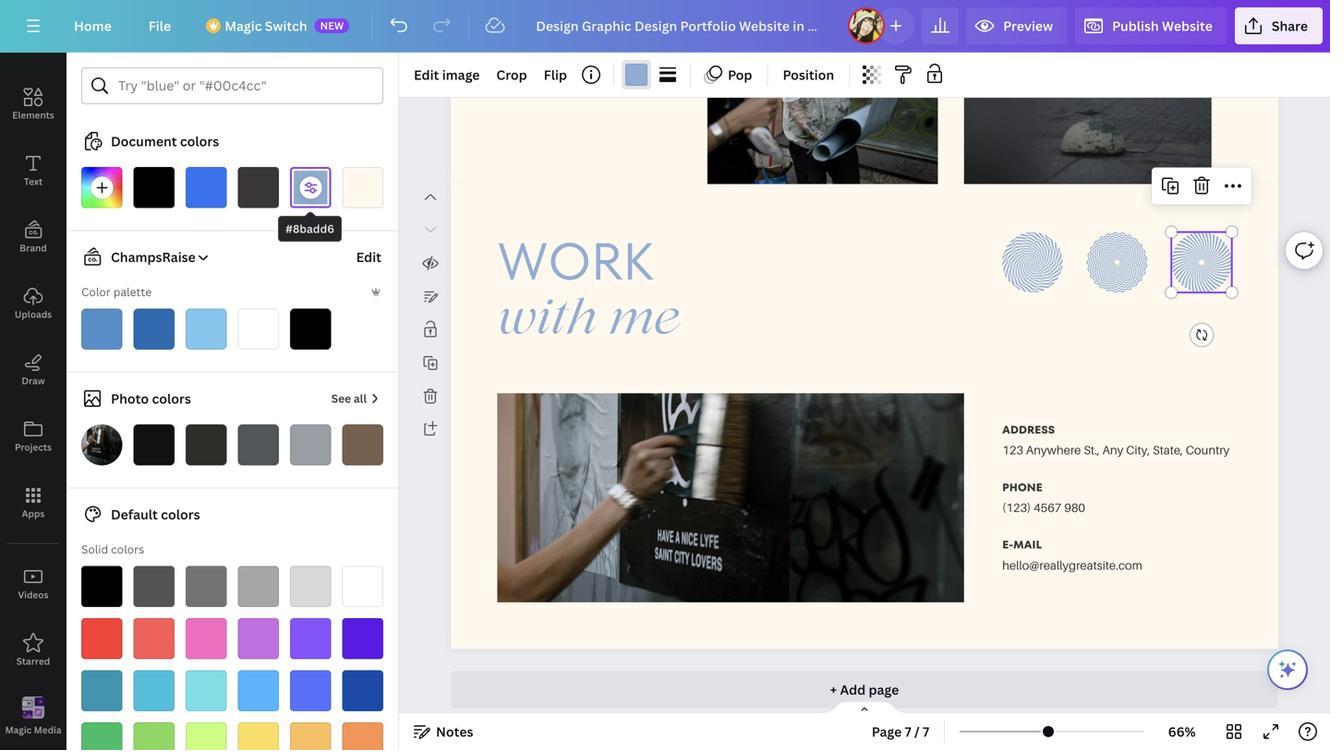 Task type: vqa. For each thing, say whether or not it's contained in the screenshot.
#5c82c2 icon
no



Task type: describe. For each thing, give the bounding box(es) containing it.
main menu bar
[[0, 0, 1330, 53]]

address 123 anywhere st., any city, state, country
[[1002, 422, 1230, 458]]

#4890cd image
[[81, 309, 122, 350]]

starred button
[[0, 618, 67, 684]]

peach #ffbd59 image
[[290, 723, 331, 751]]

orange #ff914d image
[[342, 723, 383, 751]]

show pages image
[[820, 701, 909, 716]]

royal blue #5271ff image
[[290, 671, 331, 712]]

#000000 image
[[133, 167, 175, 208]]

city,
[[1126, 443, 1150, 458]]

brand button
[[0, 204, 67, 271]]

elements button
[[0, 71, 67, 138]]

canva assistant image
[[1276, 659, 1299, 682]]

apps button
[[0, 470, 67, 537]]

work with me
[[497, 226, 679, 346]]

peach #ffbd59 image
[[290, 723, 331, 751]]

aqua blue #0cc0df image
[[133, 671, 175, 712]]

add
[[840, 681, 866, 699]]

color palette
[[81, 284, 152, 300]]

+
[[830, 681, 837, 699]]

position
[[783, 66, 834, 84]]

me
[[609, 300, 679, 346]]

aqua blue #0cc0df image
[[133, 671, 175, 712]]

publish website
[[1112, 17, 1213, 35]]

dark gray #545454 image
[[133, 567, 175, 608]]

draw
[[22, 375, 45, 387]]

with
[[497, 300, 598, 346]]

phone
[[1002, 480, 1043, 496]]

4567
[[1034, 501, 1062, 515]]

1 7 from the left
[[905, 724, 911, 741]]

colors for solid colors
[[111, 542, 144, 557]]

magenta #cb6ce6 image
[[238, 619, 279, 660]]

country
[[1186, 443, 1230, 458]]

draw button
[[0, 337, 67, 404]]

state,
[[1153, 443, 1183, 458]]

image
[[442, 66, 480, 84]]

e-
[[1002, 538, 1013, 553]]

magic media button
[[0, 684, 67, 751]]

orange #ff914d image
[[342, 723, 383, 751]]

text
[[24, 175, 43, 188]]

light blue #38b6ff image
[[238, 671, 279, 712]]

website
[[1162, 17, 1213, 35]]

phone (123) 4567 980
[[1002, 480, 1085, 515]]

dark gray #545454 image
[[133, 567, 175, 608]]

solid
[[81, 542, 108, 557]]

solid colors
[[81, 542, 144, 557]]

position button
[[775, 60, 842, 90]]

magenta #cb6ce6 image
[[238, 619, 279, 660]]

123
[[1002, 443, 1023, 458]]

all
[[354, 391, 367, 406]]

pink #ff66c4 image
[[186, 619, 227, 660]]

home link
[[59, 7, 126, 44]]

design
[[18, 42, 49, 55]]

edit for edit image
[[414, 66, 439, 84]]

#8badd6 image
[[290, 167, 331, 208]]

address
[[1002, 422, 1055, 438]]

light blue #38b6ff image
[[238, 671, 279, 712]]

bright red #ff3131 image
[[81, 619, 122, 660]]

/
[[914, 724, 920, 741]]

see all
[[331, 391, 367, 406]]

any
[[1102, 443, 1124, 458]]

#393636 image
[[238, 167, 279, 208]]

elements
[[12, 109, 54, 121]]

+ add page button
[[451, 672, 1278, 709]]

edit image
[[414, 66, 480, 84]]

#393636 image
[[238, 167, 279, 208]]

page
[[872, 724, 902, 741]]

+ add page
[[830, 681, 899, 699]]

share button
[[1235, 7, 1323, 44]]

royal blue #5271ff image
[[290, 671, 331, 712]]

videos button
[[0, 551, 67, 618]]

edit button
[[354, 239, 383, 276]]

turquoise blue #5ce1e6 image
[[186, 671, 227, 712]]

notes button
[[406, 718, 481, 747]]

apps
[[22, 508, 45, 520]]

document colors
[[111, 133, 219, 150]]



Task type: locate. For each thing, give the bounding box(es) containing it.
new
[[320, 18, 344, 32]]

projects
[[15, 442, 52, 454]]

white #ffffff image
[[342, 567, 383, 608], [342, 567, 383, 608]]

#8badd6 image
[[625, 64, 647, 86], [625, 64, 647, 86], [290, 167, 331, 208]]

design button
[[0, 5, 67, 71]]

colors for document colors
[[180, 133, 219, 150]]

magic inside main menu bar
[[225, 17, 262, 35]]

text button
[[0, 138, 67, 204]]

magic switch
[[225, 17, 307, 35]]

0 horizontal spatial edit
[[356, 248, 381, 266]]

colors right solid
[[111, 542, 144, 557]]

colors right default
[[161, 506, 200, 524]]

0 vertical spatial edit
[[414, 66, 439, 84]]

pop
[[728, 66, 752, 84]]

photo
[[111, 390, 149, 408]]

page 7 / 7
[[872, 724, 929, 741]]

1 horizontal spatial edit
[[414, 66, 439, 84]]

coral red #ff5757 image
[[133, 619, 175, 660], [133, 619, 175, 660]]

magic inside button
[[5, 724, 32, 737]]

violet #5e17eb image
[[342, 619, 383, 660]]

file button
[[134, 7, 186, 44]]

#2d2e29 image
[[186, 425, 227, 466], [186, 425, 227, 466]]

publish
[[1112, 17, 1159, 35]]

uploads button
[[0, 271, 67, 337]]

add a new color image
[[81, 167, 122, 208], [81, 167, 122, 208]]

#505658 image
[[238, 425, 279, 466]]

1 horizontal spatial 7
[[923, 724, 929, 741]]

colors for photo colors
[[152, 390, 191, 408]]

#101110 image
[[133, 425, 175, 466]]

page 7 / 7 button
[[864, 718, 937, 747]]

#505658 image
[[238, 425, 279, 466]]

colors right photo
[[152, 390, 191, 408]]

#8badd6
[[285, 221, 334, 236]]

notes
[[436, 724, 473, 741]]

starred
[[16, 656, 50, 668]]

file
[[148, 17, 171, 35]]

champsraise
[[111, 248, 196, 266]]

anywhere
[[1026, 443, 1081, 458]]

st.,
[[1084, 443, 1100, 458]]

gray #a6a6a6 image
[[238, 567, 279, 608], [238, 567, 279, 608]]

see
[[331, 391, 351, 406]]

videos
[[18, 589, 48, 602]]

edit for edit
[[356, 248, 381, 266]]

(123)
[[1002, 501, 1031, 515]]

crop button
[[489, 60, 534, 90]]

uploads
[[15, 309, 52, 321]]

#ffffff image
[[238, 309, 279, 350], [238, 309, 279, 350]]

#2273f3 image
[[186, 167, 227, 208], [186, 167, 227, 208]]

magic for magic media
[[5, 724, 32, 737]]

7 right /
[[923, 724, 929, 741]]

projects button
[[0, 404, 67, 470]]

see all button
[[329, 381, 383, 417]]

7
[[905, 724, 911, 741], [923, 724, 929, 741]]

preview button
[[966, 7, 1068, 44]]

light gray #d9d9d9 image
[[290, 567, 331, 608], [290, 567, 331, 608]]

document
[[111, 133, 177, 150]]

1 vertical spatial edit
[[356, 248, 381, 266]]

page
[[869, 681, 899, 699]]

color
[[81, 284, 111, 300]]

violet #5e17eb image
[[342, 619, 383, 660]]

0 horizontal spatial magic
[[5, 724, 32, 737]]

66%
[[1168, 724, 1196, 741]]

colors for default colors
[[161, 506, 200, 524]]

switch
[[265, 17, 307, 35]]

66% button
[[1152, 718, 1212, 747]]

Try "blue" or "#00c4cc" search field
[[118, 68, 371, 103]]

publish website button
[[1075, 7, 1227, 44]]

cobalt blue #004aad image
[[342, 671, 383, 712], [342, 671, 383, 712]]

media
[[34, 724, 61, 737]]

default
[[111, 506, 158, 524]]

#000000 image
[[133, 167, 175, 208]]

flip button
[[536, 60, 574, 90]]

colors
[[180, 133, 219, 150], [152, 390, 191, 408], [161, 506, 200, 524], [111, 542, 144, 557]]

champsraise button
[[74, 246, 210, 268]]

edit image button
[[406, 60, 487, 90]]

1 vertical spatial magic
[[5, 724, 32, 737]]

980
[[1064, 501, 1085, 515]]

lime #c1ff72 image
[[186, 723, 227, 751], [186, 723, 227, 751]]

mail
[[1013, 538, 1042, 553]]

grass green #7ed957 image
[[133, 723, 175, 751], [133, 723, 175, 751]]

7 left /
[[905, 724, 911, 741]]

magic left media
[[5, 724, 32, 737]]

2 7 from the left
[[923, 724, 929, 741]]

edit inside edit image popup button
[[414, 66, 439, 84]]

magic left switch
[[225, 17, 262, 35]]

magic
[[225, 17, 262, 35], [5, 724, 32, 737]]

yellow #ffde59 image
[[238, 723, 279, 751], [238, 723, 279, 751]]

Design title text field
[[521, 7, 841, 44]]

turquoise blue #5ce1e6 image
[[186, 671, 227, 712]]

pink #ff66c4 image
[[186, 619, 227, 660]]

flip
[[544, 66, 567, 84]]

brand
[[20, 242, 47, 254]]

#979ea5 image
[[290, 425, 331, 466], [290, 425, 331, 466]]

0 vertical spatial magic
[[225, 17, 262, 35]]

purple #8c52ff image
[[290, 619, 331, 660], [290, 619, 331, 660]]

#4890cd image
[[81, 309, 122, 350]]

crop
[[496, 66, 527, 84]]

magic media
[[5, 724, 61, 737]]

edit
[[414, 66, 439, 84], [356, 248, 381, 266]]

preview
[[1003, 17, 1053, 35]]

black #000000 image
[[81, 567, 122, 608], [81, 567, 122, 608]]

#010101 image
[[290, 309, 331, 350], [290, 309, 331, 350]]

#fff8ed image
[[342, 167, 383, 208], [342, 167, 383, 208]]

bright red #ff3131 image
[[81, 619, 122, 660]]

default colors
[[111, 506, 200, 524]]

edit inside 'edit' "button"
[[356, 248, 381, 266]]

photo colors
[[111, 390, 191, 408]]

1 horizontal spatial magic
[[225, 17, 262, 35]]

gray #737373 image
[[186, 567, 227, 608], [186, 567, 227, 608]]

#166bb5 image
[[133, 309, 175, 350], [133, 309, 175, 350]]

e-mail hello@reallygreatsite.com
[[1002, 538, 1142, 573]]

0 horizontal spatial 7
[[905, 724, 911, 741]]

colors right document
[[180, 133, 219, 150]]

magic for magic switch
[[225, 17, 262, 35]]

pop button
[[698, 60, 760, 90]]

palette
[[113, 284, 152, 300]]

#75c6ef image
[[186, 309, 227, 350]]

hello@reallygreatsite.com
[[1002, 559, 1142, 573]]

work
[[497, 226, 654, 298]]

dark turquoise #0097b2 image
[[81, 671, 122, 712], [81, 671, 122, 712]]

#101110 image
[[133, 425, 175, 466]]

home
[[74, 17, 112, 35]]

#7a604e image
[[342, 425, 383, 466], [342, 425, 383, 466]]

green #00bf63 image
[[81, 723, 122, 751], [81, 723, 122, 751]]

#75c6ef image
[[186, 309, 227, 350]]

share
[[1272, 17, 1308, 35]]

side panel tab list
[[0, 5, 67, 751]]



